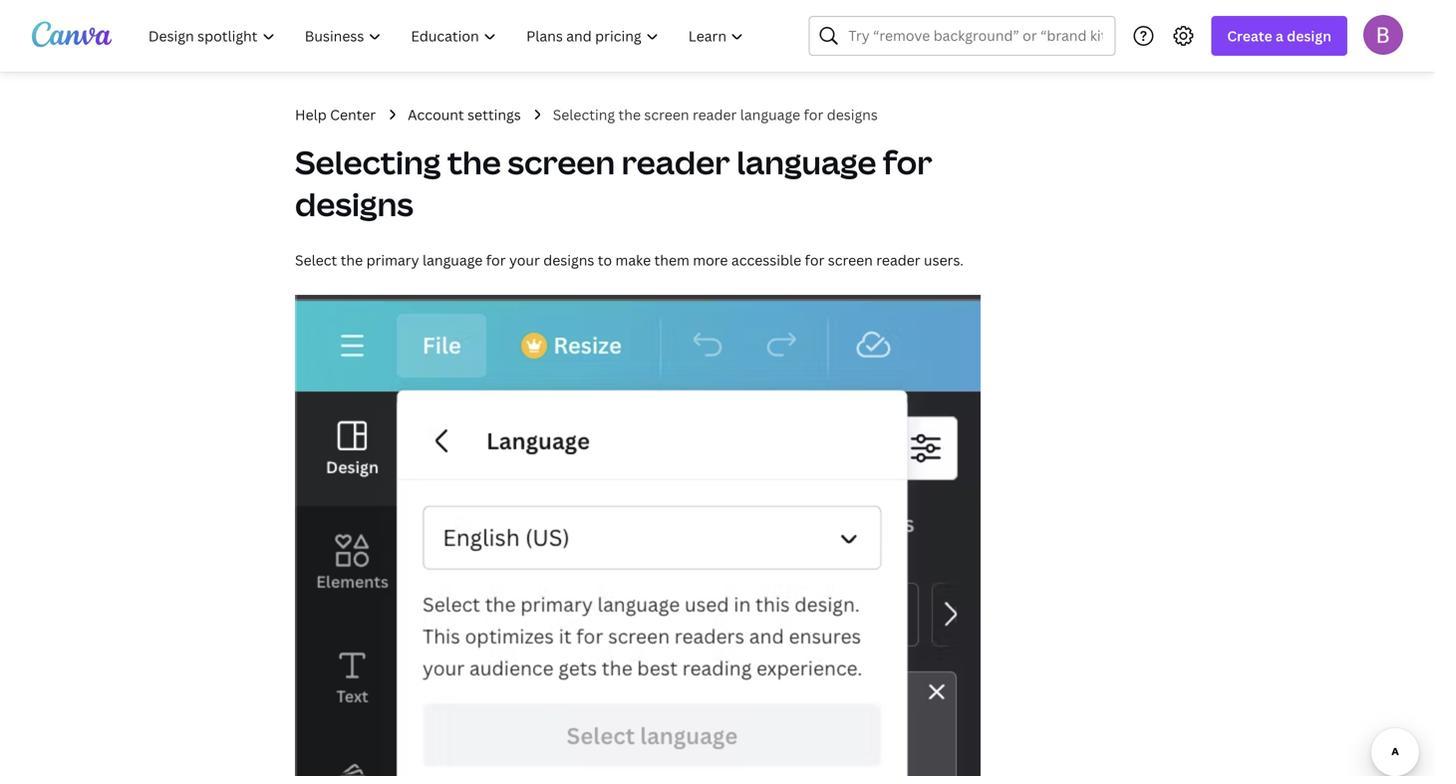 Task type: vqa. For each thing, say whether or not it's contained in the screenshot.
Cover
no



Task type: describe. For each thing, give the bounding box(es) containing it.
to
[[598, 251, 612, 270]]

help
[[295, 105, 327, 124]]

screen inside selecting the screen reader language for designs
[[508, 141, 615, 184]]

0 vertical spatial language
[[740, 105, 800, 124]]

2 horizontal spatial designs
[[827, 105, 878, 124]]

2 horizontal spatial the
[[618, 105, 641, 124]]

1 horizontal spatial selecting
[[553, 105, 615, 124]]

the inside selecting the screen reader language for designs
[[447, 141, 501, 184]]

select
[[295, 251, 337, 270]]

Try "remove background" or "brand kit" search field
[[849, 17, 1103, 55]]

1 vertical spatial selecting the screen reader language for designs
[[295, 141, 932, 226]]

2 vertical spatial reader
[[876, 251, 921, 270]]

them
[[654, 251, 690, 270]]

primary
[[366, 251, 419, 270]]

language inside selecting the screen reader language for designs
[[737, 141, 876, 184]]

0 vertical spatial selecting the screen reader language for designs
[[553, 105, 878, 124]]

make
[[615, 251, 651, 270]]

top level navigation element
[[136, 16, 761, 56]]

your
[[509, 251, 540, 270]]

settings
[[467, 105, 521, 124]]

2 vertical spatial language
[[423, 251, 483, 270]]

account settings link
[[408, 104, 521, 126]]

more
[[693, 251, 728, 270]]

account
[[408, 105, 464, 124]]

2 vertical spatial screen
[[828, 251, 873, 270]]

selecting inside selecting the screen reader language for designs
[[295, 141, 441, 184]]



Task type: locate. For each thing, give the bounding box(es) containing it.
1 horizontal spatial screen
[[644, 105, 689, 124]]

2 vertical spatial designs
[[543, 251, 594, 270]]

selecting the screen reader language for designs link
[[553, 104, 878, 126]]

1 vertical spatial screen
[[508, 141, 615, 184]]

create a design
[[1227, 26, 1331, 45]]

0 vertical spatial designs
[[827, 105, 878, 124]]

2 horizontal spatial screen
[[828, 251, 873, 270]]

selecting down center
[[295, 141, 441, 184]]

for inside selecting the screen reader language for designs
[[883, 141, 932, 184]]

reader inside selecting the screen reader language for designs
[[622, 141, 730, 184]]

selecting right settings
[[553, 105, 615, 124]]

users.
[[924, 251, 964, 270]]

selecting
[[553, 105, 615, 124], [295, 141, 441, 184]]

selecting the screen reader language for designs
[[553, 105, 878, 124], [295, 141, 932, 226]]

account settings
[[408, 105, 521, 124]]

select the primary language for your designs to make them more accessible for screen reader users.
[[295, 251, 964, 270]]

help center
[[295, 105, 376, 124]]

0 horizontal spatial designs
[[295, 182, 413, 226]]

1 horizontal spatial the
[[447, 141, 501, 184]]

1 vertical spatial the
[[447, 141, 501, 184]]

1 vertical spatial designs
[[295, 182, 413, 226]]

bob builder image
[[1363, 15, 1403, 55]]

the
[[618, 105, 641, 124], [447, 141, 501, 184], [341, 251, 363, 270]]

0 vertical spatial the
[[618, 105, 641, 124]]

create
[[1227, 26, 1272, 45]]

1 vertical spatial reader
[[622, 141, 730, 184]]

0 vertical spatial selecting
[[553, 105, 615, 124]]

1 vertical spatial selecting
[[295, 141, 441, 184]]

reader
[[693, 105, 737, 124], [622, 141, 730, 184], [876, 251, 921, 270]]

help center link
[[295, 104, 376, 126]]

0 horizontal spatial the
[[341, 251, 363, 270]]

for
[[804, 105, 823, 124], [883, 141, 932, 184], [486, 251, 506, 270], [805, 251, 825, 270]]

center
[[330, 105, 376, 124]]

accessible
[[731, 251, 801, 270]]

design
[[1287, 26, 1331, 45]]

0 horizontal spatial screen
[[508, 141, 615, 184]]

2 vertical spatial the
[[341, 251, 363, 270]]

0 horizontal spatial selecting
[[295, 141, 441, 184]]

1 vertical spatial language
[[737, 141, 876, 184]]

0 vertical spatial screen
[[644, 105, 689, 124]]

a
[[1276, 26, 1284, 45]]

0 vertical spatial reader
[[693, 105, 737, 124]]

designs
[[827, 105, 878, 124], [295, 182, 413, 226], [543, 251, 594, 270]]

designs inside selecting the screen reader language for designs
[[295, 182, 413, 226]]

language
[[740, 105, 800, 124], [737, 141, 876, 184], [423, 251, 483, 270]]

create a design button
[[1211, 16, 1347, 56]]

1 horizontal spatial designs
[[543, 251, 594, 270]]

screen
[[644, 105, 689, 124], [508, 141, 615, 184], [828, 251, 873, 270]]



